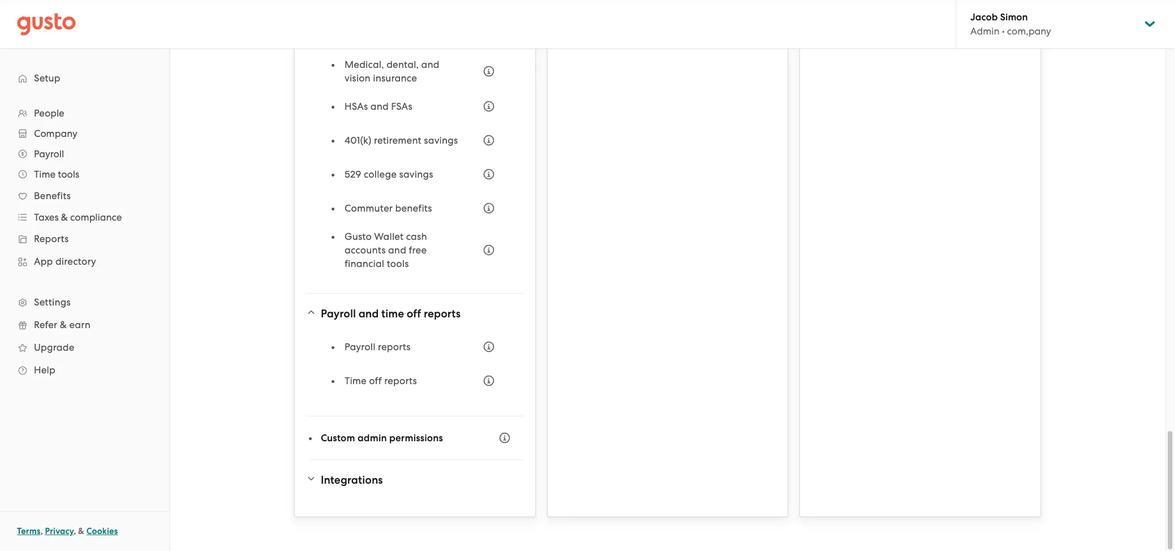 Task type: locate. For each thing, give the bounding box(es) containing it.
and left time
[[359, 307, 379, 320]]

payroll down company
[[34, 148, 64, 160]]

, left cookies button
[[74, 526, 76, 536]]

terms link
[[17, 526, 41, 536]]

1 horizontal spatial ,
[[74, 526, 76, 536]]

0 vertical spatial payroll
[[34, 148, 64, 160]]

refer & earn link
[[11, 315, 158, 335]]

0 vertical spatial tools
[[58, 169, 79, 180]]

and down wallet
[[388, 244, 406, 256]]

1 vertical spatial tools
[[387, 258, 409, 269]]

taxes
[[34, 212, 59, 223]]

directory
[[55, 256, 96, 267]]

time inside dropdown button
[[34, 169, 56, 180]]

off
[[407, 307, 421, 320], [369, 375, 382, 386]]

list
[[332, 22, 501, 280], [0, 103, 169, 381], [332, 334, 501, 402]]

tools
[[58, 169, 79, 180], [387, 258, 409, 269]]

savings for 529 college savings
[[399, 169, 433, 180]]

payroll inside dropdown button
[[321, 307, 356, 320]]

time down payroll reports
[[345, 375, 367, 386]]

1 horizontal spatial off
[[407, 307, 421, 320]]

reports down time
[[378, 341, 411, 353]]

cash
[[406, 231, 427, 242]]

commuter
[[345, 203, 393, 214]]

0 horizontal spatial time
[[34, 169, 56, 180]]

529
[[345, 169, 361, 180]]

com,pany
[[1007, 25, 1051, 37]]

benefits
[[395, 203, 432, 214]]

and
[[421, 59, 439, 70], [371, 101, 389, 112], [388, 244, 406, 256], [359, 307, 379, 320]]

,
[[41, 526, 43, 536], [74, 526, 76, 536]]

0 vertical spatial off
[[407, 307, 421, 320]]

reports
[[34, 233, 69, 244]]

savings
[[424, 135, 458, 146], [399, 169, 433, 180]]

payroll
[[34, 148, 64, 160], [321, 307, 356, 320], [345, 341, 376, 353]]

0 horizontal spatial off
[[369, 375, 382, 386]]

setup link
[[11, 68, 158, 88]]

1 vertical spatial savings
[[399, 169, 433, 180]]

people
[[34, 108, 64, 119]]

0 vertical spatial savings
[[424, 135, 458, 146]]

1 vertical spatial &
[[60, 319, 67, 330]]

list containing medical, dental, and vision insurance
[[332, 22, 501, 280]]

2 , from the left
[[74, 526, 76, 536]]

payroll for payroll and time off reports
[[321, 307, 356, 320]]

2 vertical spatial &
[[78, 526, 84, 536]]

, left privacy link
[[41, 526, 43, 536]]

payroll up time off reports
[[345, 341, 376, 353]]

app directory
[[34, 256, 96, 267]]

settings link
[[11, 292, 158, 312]]

tools down payroll "dropdown button"
[[58, 169, 79, 180]]

list containing people
[[0, 103, 169, 381]]

1 vertical spatial payroll
[[321, 307, 356, 320]]

help link
[[11, 360, 158, 380]]

& inside refer & earn link
[[60, 319, 67, 330]]

& right taxes in the left of the page
[[61, 212, 68, 223]]

and right dental,
[[421, 59, 439, 70]]

and inside 'medical, dental, and vision insurance'
[[421, 59, 439, 70]]

0 vertical spatial reports
[[424, 307, 461, 320]]

refer
[[34, 319, 57, 330]]

0 vertical spatial time
[[34, 169, 56, 180]]

time tools button
[[11, 164, 158, 184]]

1 horizontal spatial time
[[345, 375, 367, 386]]

tools down free
[[387, 258, 409, 269]]

and inside gusto wallet cash accounts and free financial tools
[[388, 244, 406, 256]]

home image
[[17, 13, 76, 35]]

time up the benefits at the left top of the page
[[34, 169, 56, 180]]

savings up benefits
[[399, 169, 433, 180]]

1 vertical spatial time
[[345, 375, 367, 386]]

1 vertical spatial off
[[369, 375, 382, 386]]

terms , privacy , & cookies
[[17, 526, 118, 536]]

reports right time
[[424, 307, 461, 320]]

payroll up payroll reports
[[321, 307, 356, 320]]

financial
[[345, 258, 384, 269]]

off down payroll reports
[[369, 375, 382, 386]]

savings right retirement
[[424, 135, 458, 146]]

off right time
[[407, 307, 421, 320]]

permissions
[[389, 432, 443, 444]]

& left earn
[[60, 319, 67, 330]]

time
[[34, 169, 56, 180], [345, 375, 367, 386]]

savings for 401(k) retirement savings
[[424, 135, 458, 146]]

medical, dental, and vision insurance
[[345, 59, 439, 84]]

reports down payroll reports
[[384, 375, 417, 386]]

2 vertical spatial reports
[[384, 375, 417, 386]]

0 horizontal spatial ,
[[41, 526, 43, 536]]

0 vertical spatial &
[[61, 212, 68, 223]]

& inside taxes & compliance 'dropdown button'
[[61, 212, 68, 223]]

custom admin permissions
[[321, 432, 443, 444]]

terms
[[17, 526, 41, 536]]

time for time tools
[[34, 169, 56, 180]]

&
[[61, 212, 68, 223], [60, 319, 67, 330], [78, 526, 84, 536]]

reports
[[424, 307, 461, 320], [378, 341, 411, 353], [384, 375, 417, 386]]

payroll inside "dropdown button"
[[34, 148, 64, 160]]

admin
[[970, 25, 1000, 37]]

app directory link
[[11, 251, 158, 272]]

privacy
[[45, 526, 74, 536]]

0 horizontal spatial tools
[[58, 169, 79, 180]]

dental,
[[387, 59, 419, 70]]

1 horizontal spatial tools
[[387, 258, 409, 269]]

commuter benefits
[[345, 203, 432, 214]]

& for compliance
[[61, 212, 68, 223]]

& left cookies button
[[78, 526, 84, 536]]

people button
[[11, 103, 158, 123]]

and left fsas
[[371, 101, 389, 112]]

fsas
[[391, 101, 412, 112]]

2 vertical spatial payroll
[[345, 341, 376, 353]]



Task type: vqa. For each thing, say whether or not it's contained in the screenshot.
top cannabis-
no



Task type: describe. For each thing, give the bounding box(es) containing it.
college
[[364, 169, 397, 180]]

and inside dropdown button
[[359, 307, 379, 320]]

tools inside dropdown button
[[58, 169, 79, 180]]

benefits link
[[11, 186, 158, 206]]

time tools
[[34, 169, 79, 180]]

privacy link
[[45, 526, 74, 536]]

payroll for payroll
[[34, 148, 64, 160]]

refer & earn
[[34, 319, 91, 330]]

reports link
[[11, 229, 158, 249]]

retirement
[[374, 135, 421, 146]]

wallet
[[374, 231, 404, 242]]

hsas
[[345, 101, 368, 112]]

company button
[[11, 123, 158, 144]]

gusto
[[345, 231, 372, 242]]

vision
[[345, 72, 371, 84]]

cookies button
[[86, 525, 118, 538]]

custom
[[321, 432, 355, 444]]

upgrade link
[[11, 337, 158, 358]]

jacob
[[970, 11, 998, 23]]

401(k)
[[345, 135, 372, 146]]

upgrade
[[34, 342, 74, 353]]

free
[[409, 244, 427, 256]]

integrations button
[[306, 467, 524, 494]]

time off reports
[[345, 375, 417, 386]]

company
[[34, 128, 77, 139]]

gusto navigation element
[[0, 49, 169, 399]]

insurance
[[373, 72, 417, 84]]

settings
[[34, 297, 71, 308]]

401(k) retirement savings
[[345, 135, 458, 146]]

reports inside dropdown button
[[424, 307, 461, 320]]

integrations
[[321, 474, 383, 487]]

app
[[34, 256, 53, 267]]

off inside list
[[369, 375, 382, 386]]

admin
[[358, 432, 387, 444]]

off inside dropdown button
[[407, 307, 421, 320]]

taxes & compliance button
[[11, 207, 158, 227]]

jacob simon admin • com,pany
[[970, 11, 1051, 37]]

accounts
[[345, 244, 386, 256]]

medical,
[[345, 59, 384, 70]]

time for time off reports
[[345, 375, 367, 386]]

payroll and time off reports
[[321, 307, 461, 320]]

simon
[[1000, 11, 1028, 23]]

payroll and time off reports button
[[306, 300, 524, 328]]

•
[[1002, 25, 1005, 37]]

cookies
[[86, 526, 118, 536]]

& for earn
[[60, 319, 67, 330]]

time
[[381, 307, 404, 320]]

529 college savings
[[345, 169, 433, 180]]

compliance
[[70, 212, 122, 223]]

taxes & compliance
[[34, 212, 122, 223]]

1 , from the left
[[41, 526, 43, 536]]

hsas and fsas
[[345, 101, 412, 112]]

payroll reports
[[345, 341, 411, 353]]

gusto wallet cash accounts and free financial tools
[[345, 231, 427, 269]]

help
[[34, 364, 55, 376]]

tools inside gusto wallet cash accounts and free financial tools
[[387, 258, 409, 269]]

earn
[[69, 319, 91, 330]]

list containing payroll reports
[[332, 334, 501, 402]]

payroll button
[[11, 144, 158, 164]]

benefits
[[34, 190, 71, 201]]

payroll for payroll reports
[[345, 341, 376, 353]]

1 vertical spatial reports
[[378, 341, 411, 353]]

setup
[[34, 72, 60, 84]]



